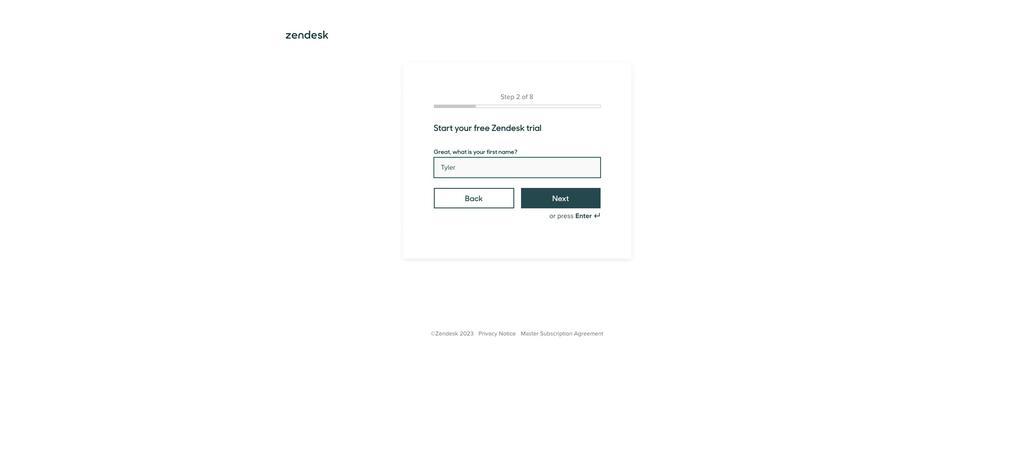 Task type: locate. For each thing, give the bounding box(es) containing it.
2023
[[460, 330, 474, 337]]

0 horizontal spatial your
[[455, 121, 472, 134]]

step
[[501, 93, 514, 101]]

trial
[[526, 121, 542, 134]]

privacy
[[479, 330, 497, 337]]

next
[[552, 193, 569, 203]]

enter
[[576, 212, 592, 220]]

your
[[455, 121, 472, 134], [473, 147, 486, 156]]

or press enter
[[550, 212, 592, 220]]

of
[[522, 93, 528, 101]]

subscription
[[540, 330, 573, 337]]

0 vertical spatial your
[[455, 121, 472, 134]]

Great, what is your first name? text field
[[434, 157, 601, 178]]

press
[[557, 212, 574, 220]]

is
[[468, 147, 472, 156]]

back button
[[434, 188, 514, 208]]

what
[[452, 147, 467, 156]]

privacy notice link
[[479, 330, 516, 337]]

zendesk image
[[286, 31, 328, 39]]

your left free
[[455, 121, 472, 134]]

8
[[530, 93, 533, 101]]

your right "is" at the left top of page
[[473, 147, 486, 156]]

first
[[487, 147, 497, 156]]

master subscription agreement
[[521, 330, 603, 337]]

name?
[[499, 147, 518, 156]]

master subscription agreement link
[[521, 330, 603, 337]]

1 vertical spatial your
[[473, 147, 486, 156]]



Task type: describe. For each thing, give the bounding box(es) containing it.
privacy notice
[[479, 330, 516, 337]]

great,
[[434, 147, 451, 156]]

©zendesk
[[431, 330, 458, 337]]

next button
[[521, 188, 601, 208]]

2
[[516, 93, 520, 101]]

master
[[521, 330, 539, 337]]

1 horizontal spatial your
[[473, 147, 486, 156]]

start
[[434, 121, 453, 134]]

great, what is your first name?
[[434, 147, 518, 156]]

©zendesk 2023 link
[[431, 330, 474, 337]]

back
[[465, 193, 483, 203]]

agreement
[[574, 330, 603, 337]]

or
[[550, 212, 556, 220]]

step 2 of 8
[[501, 93, 533, 101]]

©zendesk 2023
[[431, 330, 474, 337]]

free
[[474, 121, 490, 134]]

start your free zendesk trial
[[434, 121, 542, 134]]

enter image
[[594, 213, 601, 220]]

zendesk
[[492, 121, 525, 134]]

notice
[[499, 330, 516, 337]]



Task type: vqa. For each thing, say whether or not it's contained in the screenshot.
Stickers
no



